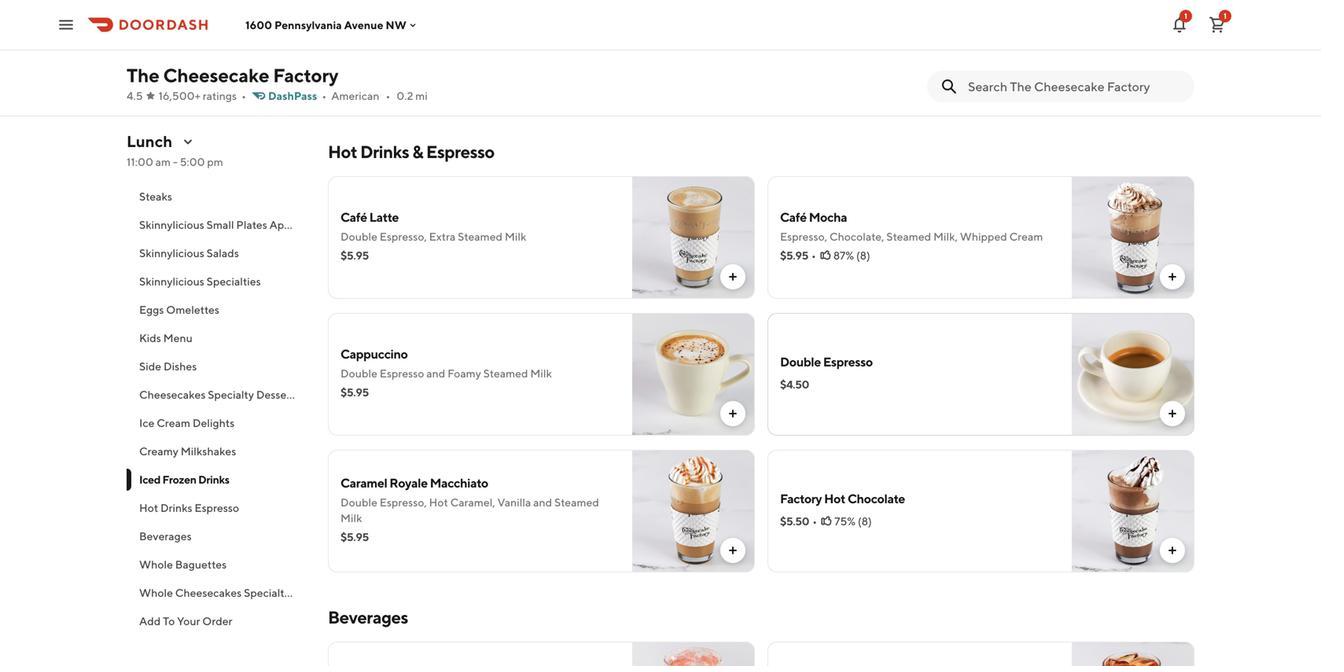 Task type: locate. For each thing, give the bounding box(es) containing it.
drinks inside button
[[160, 501, 192, 514]]

1 vertical spatial blended
[[341, 46, 383, 59]]

skinnylicious specialties
[[139, 275, 261, 288]]

factory combinations
[[139, 162, 249, 175]]

1 vertical spatial ice
[[409, 46, 425, 59]]

1 vertical spatial (8)
[[858, 515, 872, 528]]

2 vertical spatial factory
[[780, 491, 822, 506]]

espresso, up $5.95 •
[[780, 230, 827, 243]]

double down caramel
[[341, 496, 377, 509]]

2 horizontal spatial milk
[[530, 367, 552, 380]]

espresso
[[426, 142, 494, 162], [823, 354, 873, 369], [380, 367, 424, 380], [195, 501, 239, 514]]

dashpass
[[268, 89, 317, 102]]

steamed right 'extra'
[[458, 230, 503, 243]]

0 horizontal spatial drinks
[[160, 501, 192, 514]]

pennsylvania
[[274, 18, 342, 31]]

factory up dashpass •
[[273, 64, 339, 87]]

café mocha image
[[1072, 176, 1195, 299]]

cappuccino image
[[632, 313, 755, 436]]

0 horizontal spatial milk
[[341, 512, 362, 525]]

steamed right vanilla
[[554, 496, 599, 509]]

ice cream delights button
[[127, 409, 309, 437]]

passion
[[381, 30, 419, 43]]

all right 'coconut'
[[570, 30, 584, 43]]

double down latte
[[341, 230, 377, 243]]

café
[[341, 210, 367, 225], [780, 210, 807, 225]]

cream inside café mocha espresso, chocolate, steamed milk, whipped cream
[[1009, 230, 1043, 243]]

espresso, down royale
[[380, 496, 427, 509]]

drinks down creamy milkshakes button
[[198, 473, 229, 486]]

drinks left the &
[[360, 142, 409, 162]]

double inside 'café latte double espresso, extra steamed milk $5.95'
[[341, 230, 377, 243]]

specialty down side dishes button
[[208, 388, 254, 401]]

nw
[[386, 18, 406, 31]]

1 horizontal spatial 1
[[1224, 11, 1227, 20]]

factory up $5.50 •
[[780, 491, 822, 506]]

0.2
[[397, 89, 413, 102]]

caramel royale macchiato image
[[632, 450, 755, 573]]

cappuccino double espresso and foamy steamed milk $5.95
[[341, 346, 552, 399]]

steamed left the milk,
[[887, 230, 931, 243]]

1 horizontal spatial beverages
[[328, 607, 408, 628]]

side
[[139, 360, 161, 373]]

1 items, open order cart image
[[1208, 15, 1227, 34]]

ice cream delights
[[139, 416, 235, 429]]

1600
[[245, 18, 272, 31]]

milk for café latte
[[505, 230, 526, 243]]

milk right foamy
[[530, 367, 552, 380]]

2 horizontal spatial factory
[[780, 491, 822, 506]]

cream
[[1009, 230, 1043, 243], [157, 416, 190, 429]]

cakes
[[292, 586, 323, 599]]

factory hot chocolate
[[780, 491, 905, 506]]

espresso, inside 'café latte double espresso, extra steamed milk $5.95'
[[380, 230, 427, 243]]

café inside 'café latte double espresso, extra steamed milk $5.95'
[[341, 210, 367, 225]]

2 1 from the left
[[1224, 11, 1227, 20]]

1 skinnylicious from the top
[[139, 218, 204, 231]]

1 1 from the left
[[1184, 11, 1188, 20]]

creamy milkshakes button
[[127, 437, 309, 466]]

milk inside cappuccino double espresso and foamy steamed milk $5.95
[[530, 367, 552, 380]]

2 vertical spatial ice
[[139, 416, 155, 429]]

(8) right 87%
[[856, 249, 870, 262]]

double inside cappuccino double espresso and foamy steamed milk $5.95
[[341, 367, 377, 380]]

0 vertical spatial beverages
[[139, 530, 192, 543]]

0 vertical spatial ice
[[1004, 30, 1020, 43]]

2 skinnylicious from the top
[[139, 247, 204, 260]]

milk inside caramel royale macchiato double espresso, hot caramel, vanilla and steamed milk $5.95
[[341, 512, 362, 525]]

skinnylicious salads button
[[127, 239, 309, 267]]

cream right whipped at the right
[[1009, 230, 1043, 243]]

and
[[503, 30, 521, 43], [870, 30, 889, 43], [1022, 30, 1041, 43], [426, 367, 445, 380], [533, 496, 552, 509]]

0 vertical spatial (8)
[[856, 249, 870, 262]]

steamed inside caramel royale macchiato double espresso, hot caramel, vanilla and steamed milk $5.95
[[554, 496, 599, 509]]

steamed right foamy
[[483, 367, 528, 380]]

the cheesecake factory
[[127, 64, 339, 87]]

espresso,
[[380, 230, 427, 243], [780, 230, 827, 243], [380, 496, 427, 509]]

1 vertical spatial add item to cart image
[[727, 407, 739, 420]]

• for $5.95 •
[[811, 249, 816, 262]]

2 café from the left
[[780, 210, 807, 225]]

whole up add
[[139, 586, 173, 599]]

1 horizontal spatial café
[[780, 210, 807, 225]]

hot down iced
[[139, 501, 158, 514]]

0 vertical spatial drinks
[[360, 142, 409, 162]]

add item to cart image for caramel royale macchiato
[[727, 544, 739, 557]]

0 horizontal spatial beverages
[[139, 530, 192, 543]]

cappuccino
[[341, 346, 408, 361]]

1 right notification bell icon
[[1224, 11, 1227, 20]]

1 horizontal spatial all
[[920, 30, 933, 43]]

0 horizontal spatial blended
[[341, 46, 383, 59]]

café inside café mocha espresso, chocolate, steamed milk, whipped cream
[[780, 210, 807, 225]]

1 horizontal spatial drinks
[[198, 473, 229, 486]]

1 whole from the top
[[139, 558, 173, 571]]

cream inside button
[[157, 416, 190, 429]]

1 all from the left
[[570, 30, 584, 43]]

(8) for 75% (8)
[[858, 515, 872, 528]]

16,500+ ratings •
[[159, 89, 246, 102]]

macchiato
[[430, 475, 488, 490]]

4.5
[[127, 89, 143, 102]]

cream up creamy milkshakes
[[157, 416, 190, 429]]

• left the 0.2
[[386, 89, 390, 102]]

2 vertical spatial skinnylicious
[[139, 275, 204, 288]]

tropical smoothie image
[[632, 0, 755, 107]]

2 add item to cart image from the top
[[727, 407, 739, 420]]

frozen
[[162, 473, 196, 486]]

double down cappuccino
[[341, 367, 377, 380]]

(8)
[[856, 249, 870, 262], [858, 515, 872, 528]]

2 whole from the top
[[139, 586, 173, 599]]

2 horizontal spatial ice
[[1004, 30, 1020, 43]]

1 horizontal spatial ice
[[409, 46, 425, 59]]

cheesecakes specialty desserts button
[[127, 381, 309, 409]]

hot up 75%
[[824, 491, 845, 506]]

pm
[[207, 155, 223, 168]]

creamy milkshakes
[[139, 445, 236, 458]]

milk inside 'café latte double espresso, extra steamed milk $5.95'
[[505, 230, 526, 243]]

•
[[242, 89, 246, 102], [322, 89, 327, 102], [386, 89, 390, 102], [811, 249, 816, 262], [813, 515, 817, 528]]

combinations
[[179, 162, 249, 175]]

and inside "tropical smoothie mango, passion fruit, pineapple and coconut all blended with ice"
[[503, 30, 521, 43]]

espresso, inside café mocha espresso, chocolate, steamed milk, whipped cream
[[780, 230, 827, 243]]

1 vertical spatial specialty
[[244, 586, 290, 599]]

(8) right 75%
[[858, 515, 872, 528]]

0 horizontal spatial café
[[341, 210, 367, 225]]

creamy
[[139, 445, 178, 458]]

2 vertical spatial drinks
[[160, 501, 192, 514]]

lunch
[[127, 132, 172, 151]]

2 horizontal spatial with
[[980, 30, 1002, 43]]

swirled
[[780, 46, 817, 59]]

milk for cappuccino
[[530, 367, 552, 380]]

0 vertical spatial whole
[[139, 558, 173, 571]]

order
[[202, 615, 232, 628]]

2 horizontal spatial drinks
[[360, 142, 409, 162]]

• right $5.50
[[813, 515, 817, 528]]

0 horizontal spatial ice
[[139, 416, 155, 429]]

ice inside "tropical smoothie mango, passion fruit, pineapple and coconut all blended with ice"
[[409, 46, 425, 59]]

1 left 1 items, open order cart image
[[1184, 11, 1188, 20]]

menu
[[163, 331, 193, 344]]

• left american
[[322, 89, 327, 102]]

milk
[[505, 230, 526, 243], [530, 367, 552, 380], [341, 512, 362, 525]]

87%
[[833, 249, 854, 262]]

cheesecakes down baguettes
[[175, 586, 242, 599]]

whole left baguettes
[[139, 558, 173, 571]]

1 horizontal spatial milk
[[505, 230, 526, 243]]

drinks down frozen
[[160, 501, 192, 514]]

skinnylicious inside button
[[139, 247, 204, 260]]

skinnylicious salads
[[139, 247, 239, 260]]

$5.95 inside cappuccino double espresso and foamy steamed milk $5.95
[[341, 386, 369, 399]]

1 café from the left
[[341, 210, 367, 225]]

hot
[[328, 142, 357, 162], [824, 491, 845, 506], [429, 496, 448, 509], [139, 501, 158, 514]]

0 horizontal spatial with
[[385, 46, 407, 59]]

cheesecakes down side dishes
[[139, 388, 206, 401]]

double
[[341, 230, 377, 243], [780, 354, 821, 369], [341, 367, 377, 380], [341, 496, 377, 509]]

-
[[173, 155, 178, 168]]

with
[[980, 30, 1002, 43], [385, 46, 407, 59], [820, 46, 841, 59]]

hot down macchiato
[[429, 496, 448, 509]]

specialty left cakes
[[244, 586, 290, 599]]

double espresso
[[780, 354, 873, 369]]

and left foamy
[[426, 367, 445, 380]]

0 vertical spatial blended
[[936, 30, 978, 43]]

delights
[[193, 416, 235, 429]]

2 all from the left
[[920, 30, 933, 43]]

add item to cart image for cappuccino
[[727, 407, 739, 420]]

0 vertical spatial factory
[[273, 64, 339, 87]]

milk right 'extra'
[[505, 230, 526, 243]]

café left latte
[[341, 210, 367, 225]]

and inside caramel royale macchiato double espresso, hot caramel, vanilla and steamed milk $5.95
[[533, 496, 552, 509]]

all inside crushed peaches and juice all blended with ice and swirled with raspberry
[[920, 30, 933, 43]]

75% (8)
[[834, 515, 872, 528]]

1 vertical spatial cheesecakes
[[175, 586, 242, 599]]

with for smoothie
[[385, 46, 407, 59]]

0 horizontal spatial factory
[[139, 162, 177, 175]]

skinnylicious up "skinnylicious specialties" on the left top
[[139, 247, 204, 260]]

1 inside button
[[1224, 11, 1227, 20]]

add item to cart image
[[727, 271, 739, 283], [727, 407, 739, 420]]

with inside "tropical smoothie mango, passion fruit, pineapple and coconut all blended with ice"
[[385, 46, 407, 59]]

0 vertical spatial add item to cart image
[[727, 271, 739, 283]]

drinks for espresso
[[160, 501, 192, 514]]

iced frozen drinks
[[139, 473, 229, 486]]

blended down mango,
[[341, 46, 383, 59]]

steaks
[[139, 190, 172, 203]]

vanilla
[[497, 496, 531, 509]]

factory for factory hot chocolate
[[780, 491, 822, 506]]

0 horizontal spatial cream
[[157, 416, 190, 429]]

double espresso image
[[1072, 313, 1195, 436]]

0 vertical spatial milk
[[505, 230, 526, 243]]

1 vertical spatial skinnylicious
[[139, 247, 204, 260]]

and right vanilla
[[533, 496, 552, 509]]

1 horizontal spatial with
[[820, 46, 841, 59]]

ratings
[[203, 89, 237, 102]]

hot inside button
[[139, 501, 158, 514]]

steamed inside cappuccino double espresso and foamy steamed milk $5.95
[[483, 367, 528, 380]]

blended right the juice
[[936, 30, 978, 43]]

factory for factory combinations
[[139, 162, 177, 175]]

steamed inside 'café latte double espresso, extra steamed milk $5.95'
[[458, 230, 503, 243]]

1
[[1184, 11, 1188, 20], [1224, 11, 1227, 20]]

1 vertical spatial whole
[[139, 586, 173, 599]]

skinnylicious up the eggs omelettes
[[139, 275, 204, 288]]

espresso, down latte
[[380, 230, 427, 243]]

0 horizontal spatial 1
[[1184, 11, 1188, 20]]

and left 'coconut'
[[503, 30, 521, 43]]

ice
[[1004, 30, 1020, 43], [409, 46, 425, 59], [139, 416, 155, 429]]

0 vertical spatial skinnylicious
[[139, 218, 204, 231]]

strawberry lemonade image
[[632, 642, 755, 666]]

and inside cappuccino double espresso and foamy steamed milk $5.95
[[426, 367, 445, 380]]

skinnylicious small plates appetizers button
[[127, 211, 324, 239]]

add item to cart image
[[1166, 271, 1179, 283], [1166, 407, 1179, 420], [727, 544, 739, 557], [1166, 544, 1179, 557]]

all
[[570, 30, 584, 43], [920, 30, 933, 43]]

all right the juice
[[920, 30, 933, 43]]

• for $5.50 •
[[813, 515, 817, 528]]

skinnylicious down steaks
[[139, 218, 204, 231]]

factory down lunch
[[139, 162, 177, 175]]

hot inside caramel royale macchiato double espresso, hot caramel, vanilla and steamed milk $5.95
[[429, 496, 448, 509]]

eggs
[[139, 303, 164, 316]]

skinnylicious for skinnylicious salads
[[139, 247, 204, 260]]

1 vertical spatial beverages
[[328, 607, 408, 628]]

whole baguettes button
[[127, 550, 309, 579]]

16,500+
[[159, 89, 200, 102]]

latte
[[369, 210, 399, 225]]

milk down caramel
[[341, 512, 362, 525]]

omelettes
[[166, 303, 219, 316]]

$5.50 •
[[780, 515, 817, 528]]

2 vertical spatial milk
[[341, 512, 362, 525]]

caramel royale macchiato double espresso, hot caramel, vanilla and steamed milk $5.95
[[341, 475, 599, 543]]

1 vertical spatial cream
[[157, 416, 190, 429]]

1 add item to cart image from the top
[[727, 271, 739, 283]]

mi
[[415, 89, 428, 102]]

0 horizontal spatial all
[[570, 30, 584, 43]]

factory inside button
[[139, 162, 177, 175]]

1 vertical spatial milk
[[530, 367, 552, 380]]

• left 87%
[[811, 249, 816, 262]]

3 skinnylicious from the top
[[139, 275, 204, 288]]

tropical
[[341, 10, 385, 25]]

beverages
[[139, 530, 192, 543], [328, 607, 408, 628]]

open menu image
[[57, 15, 75, 34]]

café latte double espresso, extra steamed milk $5.95
[[341, 210, 526, 262]]

1 for notification bell icon
[[1184, 11, 1188, 20]]

milkshakes
[[181, 445, 236, 458]]

café left mocha
[[780, 210, 807, 225]]

0 vertical spatial cream
[[1009, 230, 1043, 243]]

1 vertical spatial factory
[[139, 162, 177, 175]]

1 horizontal spatial cream
[[1009, 230, 1043, 243]]

1 horizontal spatial blended
[[936, 30, 978, 43]]

$5.95
[[341, 249, 369, 262], [780, 249, 808, 262], [341, 386, 369, 399], [341, 530, 369, 543]]



Task type: describe. For each thing, give the bounding box(es) containing it.
tropical smoothie mango, passion fruit, pineapple and coconut all blended with ice
[[341, 10, 584, 59]]

kids menu button
[[127, 324, 309, 352]]

skinnylicious for skinnylicious specialties
[[139, 275, 204, 288]]

to
[[163, 615, 175, 628]]

desserts
[[256, 388, 299, 401]]

$5.95 •
[[780, 249, 816, 262]]

add to your order
[[139, 615, 232, 628]]

skinnylicious specialties button
[[127, 267, 309, 296]]

café latte image
[[632, 176, 755, 299]]

side dishes button
[[127, 352, 309, 381]]

café for café mocha
[[780, 210, 807, 225]]

and up the item search search field at right
[[1022, 30, 1041, 43]]

steaks button
[[127, 182, 309, 211]]

café for café latte
[[341, 210, 367, 225]]

chocolate,
[[830, 230, 884, 243]]

american
[[331, 89, 379, 102]]

whipped
[[960, 230, 1007, 243]]

the
[[127, 64, 159, 87]]

freshly brewed tropical iced tea image
[[1072, 642, 1195, 666]]

smoothie
[[387, 10, 441, 25]]

cheesecakes specialty desserts
[[139, 388, 299, 401]]

whole for whole baguettes
[[139, 558, 173, 571]]

whole for whole cheesecakes specialty cakes
[[139, 586, 173, 599]]

and up raspberry
[[870, 30, 889, 43]]

blended inside "tropical smoothie mango, passion fruit, pineapple and coconut all blended with ice"
[[341, 46, 383, 59]]

iced
[[139, 473, 160, 486]]

11:00
[[127, 155, 153, 168]]

hot drinks espresso button
[[127, 494, 309, 522]]

chocolate
[[848, 491, 905, 506]]

beverages inside button
[[139, 530, 192, 543]]

double inside caramel royale macchiato double espresso, hot caramel, vanilla and steamed milk $5.95
[[341, 496, 377, 509]]

espresso inside cappuccino double espresso and foamy steamed milk $5.95
[[380, 367, 424, 380]]

1600 pennsylvania avenue nw button
[[245, 18, 419, 31]]

fruit,
[[421, 30, 447, 43]]

raspberry
[[844, 46, 895, 59]]

11:00 am - 5:00 pm
[[127, 155, 223, 168]]

• down the cheesecake factory
[[242, 89, 246, 102]]

0 vertical spatial cheesecakes
[[139, 388, 206, 401]]

crushed
[[780, 30, 823, 43]]

caramel,
[[450, 496, 495, 509]]

salads
[[207, 247, 239, 260]]

crushed peaches and juice all blended with ice and swirled with raspberry
[[780, 30, 1041, 59]]

notification bell image
[[1170, 15, 1189, 34]]

foamy
[[448, 367, 481, 380]]

factory hot chocolate image
[[1072, 450, 1195, 573]]

royale
[[390, 475, 428, 490]]

double up '$4.50'
[[780, 354, 821, 369]]

add to your order button
[[127, 607, 309, 635]]

cheesecake
[[163, 64, 269, 87]]

whole cheesecakes specialty cakes button
[[127, 579, 323, 607]]

0 vertical spatial specialty
[[208, 388, 254, 401]]

all inside "tropical smoothie mango, passion fruit, pineapple and coconut all blended with ice"
[[570, 30, 584, 43]]

juice
[[891, 30, 917, 43]]

whole baguettes
[[139, 558, 227, 571]]

espresso, inside caramel royale macchiato double espresso, hot caramel, vanilla and steamed milk $5.95
[[380, 496, 427, 509]]

small
[[207, 218, 234, 231]]

$5.95 inside 'café latte double espresso, extra steamed milk $5.95'
[[341, 249, 369, 262]]

appetizers
[[269, 218, 324, 231]]

hot drinks & espresso
[[328, 142, 494, 162]]

Item Search search field
[[968, 78, 1182, 95]]

add
[[139, 615, 161, 628]]

eggs omelettes
[[139, 303, 219, 316]]

mango,
[[341, 30, 378, 43]]

steamed inside café mocha espresso, chocolate, steamed milk, whipped cream
[[887, 230, 931, 243]]

am
[[155, 155, 171, 168]]

espresso inside button
[[195, 501, 239, 514]]

your
[[177, 615, 200, 628]]

eggs omelettes button
[[127, 296, 309, 324]]

dishes
[[164, 360, 197, 373]]

$5.95 inside caramel royale macchiato double espresso, hot caramel, vanilla and steamed milk $5.95
[[341, 530, 369, 543]]

extra
[[429, 230, 456, 243]]

hot down american
[[328, 142, 357, 162]]

mocha
[[809, 210, 847, 225]]

1 horizontal spatial factory
[[273, 64, 339, 87]]

1 for 1 items, open order cart image
[[1224, 11, 1227, 20]]

add item to cart image for café latte
[[727, 271, 739, 283]]

peach smoothie image
[[1072, 0, 1195, 107]]

avenue
[[344, 18, 383, 31]]

milk,
[[933, 230, 958, 243]]

factory combinations button
[[127, 154, 309, 182]]

side dishes
[[139, 360, 197, 373]]

• for dashpass •
[[322, 89, 327, 102]]

peaches
[[825, 30, 867, 43]]

add item to cart image for factory hot chocolate
[[1166, 544, 1179, 557]]

kids menu
[[139, 331, 193, 344]]

american • 0.2 mi
[[331, 89, 428, 102]]

ice inside button
[[139, 416, 155, 429]]

add item to cart image for café mocha
[[1166, 271, 1179, 283]]

drinks for &
[[360, 142, 409, 162]]

specialties
[[207, 275, 261, 288]]

1600 pennsylvania avenue nw
[[245, 18, 406, 31]]

dashpass •
[[268, 89, 327, 102]]

(8) for 87% (8)
[[856, 249, 870, 262]]

skinnylicious small plates appetizers
[[139, 218, 324, 231]]

1 vertical spatial drinks
[[198, 473, 229, 486]]

blended inside crushed peaches and juice all blended with ice and swirled with raspberry
[[936, 30, 978, 43]]

with for peaches
[[820, 46, 841, 59]]

café mocha espresso, chocolate, steamed milk, whipped cream
[[780, 210, 1043, 243]]

87% (8)
[[833, 249, 870, 262]]

ice inside crushed peaches and juice all blended with ice and swirled with raspberry
[[1004, 30, 1020, 43]]

• for american • 0.2 mi
[[386, 89, 390, 102]]

kids
[[139, 331, 161, 344]]

75%
[[834, 515, 856, 528]]

5:00
[[180, 155, 205, 168]]

add item to cart image for double espresso
[[1166, 407, 1179, 420]]

skinnylicious for skinnylicious small plates appetizers
[[139, 218, 204, 231]]

plates
[[236, 218, 267, 231]]

&
[[412, 142, 423, 162]]

menus image
[[182, 135, 194, 148]]



Task type: vqa. For each thing, say whether or not it's contained in the screenshot.
Drinks related to Espresso
yes



